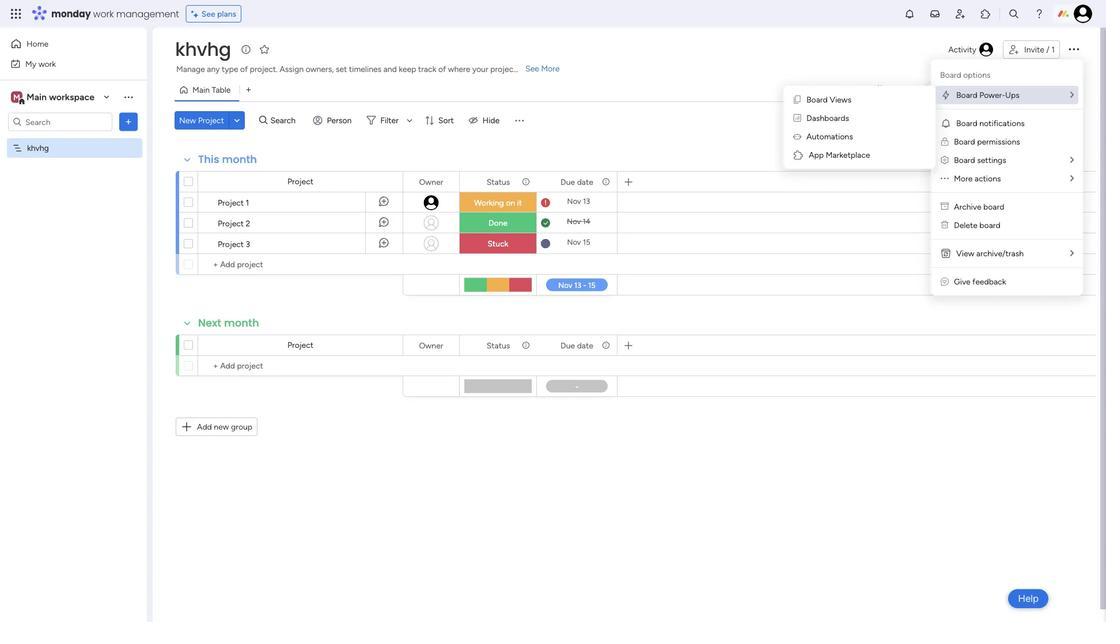 Task type: describe. For each thing, give the bounding box(es) containing it.
select product image
[[10, 8, 22, 20]]

0 horizontal spatial options image
[[123, 116, 134, 128]]

table
[[212, 85, 231, 95]]

main workspace
[[27, 92, 95, 103]]

new
[[214, 422, 229, 432]]

board views
[[807, 95, 852, 105]]

menu containing board options
[[932, 59, 1084, 296]]

board for board views
[[807, 95, 828, 105]]

add to favorites image
[[259, 44, 270, 55]]

list arrow image for board power-ups
[[1071, 91, 1075, 99]]

v2 done deadline image
[[541, 218, 551, 229]]

list arrow image for more actions
[[1071, 174, 1075, 183]]

view archive/trash
[[957, 249, 1025, 259]]

workspace options image
[[123, 91, 134, 103]]

notifications
[[980, 118, 1026, 128]]

nov 13
[[568, 197, 591, 206]]

0 vertical spatial options image
[[1068, 42, 1082, 56]]

0 vertical spatial khvhg
[[175, 37, 231, 62]]

where
[[448, 64, 471, 74]]

on
[[506, 198, 515, 208]]

see plans button
[[186, 5, 242, 22]]

type
[[222, 64, 238, 74]]

next
[[198, 316, 221, 331]]

search everything image
[[1009, 8, 1020, 20]]

app
[[809, 150, 824, 160]]

autopilot image
[[995, 82, 1005, 97]]

m
[[13, 92, 20, 102]]

apps image
[[981, 8, 992, 20]]

assign
[[280, 64, 304, 74]]

view
[[957, 249, 975, 259]]

add view image
[[246, 86, 251, 94]]

invite / 1 button
[[1004, 40, 1061, 59]]

stands.
[[519, 64, 544, 74]]

v2 search image
[[259, 114, 268, 127]]

workspace selection element
[[11, 90, 96, 105]]

new project
[[179, 116, 224, 125]]

nov for nov 15
[[568, 238, 581, 247]]

nov for nov 13
[[568, 197, 582, 206]]

3
[[246, 239, 250, 249]]

Search field
[[268, 112, 302, 129]]

permissions
[[978, 137, 1021, 147]]

group
[[231, 422, 253, 432]]

see plans
[[202, 9, 236, 19]]

help image
[[1034, 8, 1046, 20]]

list arrow image
[[1071, 249, 1075, 258]]

board for delete board
[[980, 221, 1001, 230]]

this
[[198, 152, 219, 167]]

khvhg list box
[[0, 136, 147, 314]]

see more link
[[525, 63, 561, 74]]

add
[[197, 422, 212, 432]]

2 status field from the top
[[484, 339, 513, 352]]

status for first status field
[[487, 177, 510, 187]]

project inside button
[[198, 116, 224, 125]]

inbox image
[[930, 8, 942, 20]]

main for main workspace
[[27, 92, 47, 103]]

board for board permissions
[[955, 137, 976, 147]]

views
[[830, 95, 852, 105]]

due date for first due date field from the bottom
[[561, 341, 594, 351]]

my work button
[[7, 54, 124, 73]]

my work
[[25, 59, 56, 69]]

project.
[[250, 64, 278, 74]]

v2 user feedback image
[[942, 277, 950, 287]]

1 status field from the top
[[484, 176, 513, 188]]

board notifications image
[[941, 118, 952, 129]]

more dots image
[[942, 174, 950, 184]]

it
[[517, 198, 522, 208]]

1 date from the top
[[578, 177, 594, 187]]

next month
[[198, 316, 259, 331]]

owners,
[[306, 64, 334, 74]]

arrow down image
[[403, 114, 417, 127]]

dapulse archived image
[[942, 202, 950, 212]]

filter
[[381, 116, 399, 125]]

stuck
[[488, 239, 509, 249]]

this month
[[198, 152, 257, 167]]

/
[[1047, 45, 1050, 54]]

project 2
[[218, 219, 250, 228]]

v2 views icon image
[[795, 95, 801, 105]]

invite members image
[[955, 8, 967, 20]]

nov 15
[[568, 238, 591, 247]]

menu image
[[514, 115, 525, 126]]

13
[[583, 197, 591, 206]]

board options
[[941, 70, 991, 80]]

show board description image
[[239, 44, 253, 55]]

archive
[[955, 202, 982, 212]]

give feedback
[[955, 277, 1007, 287]]

and
[[384, 64, 397, 74]]

board for board notifications
[[957, 118, 978, 128]]

board for board settings
[[955, 155, 976, 165]]

archive board
[[955, 202, 1005, 212]]

board notifications
[[957, 118, 1026, 128]]

board settings
[[955, 155, 1007, 165]]

done
[[489, 218, 508, 228]]

view archive/trash image
[[941, 248, 952, 259]]

new
[[179, 116, 196, 125]]

1 owner field from the top
[[417, 176, 447, 188]]

invite
[[1025, 45, 1045, 54]]

workspace image
[[11, 91, 22, 103]]

angle down image
[[234, 116, 240, 125]]

collapse board header image
[[1072, 85, 1081, 95]]

khvhg field
[[172, 37, 234, 62]]

automations
[[807, 132, 854, 142]]

1 of from the left
[[240, 64, 248, 74]]

options
[[964, 70, 991, 80]]

15
[[583, 238, 591, 247]]

1 due from the top
[[561, 177, 576, 187]]

more inside "menu"
[[955, 174, 973, 184]]



Task type: vqa. For each thing, say whether or not it's contained in the screenshot.
left Workspace "image"
no



Task type: locate. For each thing, give the bounding box(es) containing it.
monday work management
[[51, 7, 179, 20]]

This month field
[[195, 152, 260, 167]]

1 vertical spatial due date
[[561, 341, 594, 351]]

see inside button
[[202, 9, 215, 19]]

help
[[1019, 593, 1040, 605]]

0 vertical spatial 1
[[1052, 45, 1056, 54]]

2 owner from the top
[[419, 341, 444, 351]]

nov left 14
[[567, 217, 581, 226]]

2 vertical spatial list arrow image
[[1071, 174, 1075, 183]]

work right my
[[38, 59, 56, 69]]

1 due date field from the top
[[558, 176, 597, 188]]

1 owner from the top
[[419, 177, 444, 187]]

board power-ups image
[[941, 89, 952, 101]]

board for archive board
[[984, 202, 1005, 212]]

0 vertical spatial status field
[[484, 176, 513, 188]]

0 horizontal spatial main
[[27, 92, 47, 103]]

board right dapulse admin menu icon
[[955, 155, 976, 165]]

gary orlando image
[[1075, 5, 1093, 23]]

nov 14
[[567, 217, 591, 226]]

options image
[[1068, 42, 1082, 56], [123, 116, 134, 128]]

see right project
[[526, 64, 540, 74]]

main table
[[193, 85, 231, 95]]

1 vertical spatial list arrow image
[[1071, 156, 1075, 164]]

2 owner field from the top
[[417, 339, 447, 352]]

dapulse integrations image
[[876, 86, 885, 94]]

1 vertical spatial nov
[[567, 217, 581, 226]]

see
[[202, 9, 215, 19], [526, 64, 540, 74]]

work for my
[[38, 59, 56, 69]]

sort button
[[420, 111, 461, 130]]

work inside button
[[38, 59, 56, 69]]

+ Add project text field
[[204, 258, 398, 272]]

2 nov from the top
[[567, 217, 581, 226]]

1 vertical spatial date
[[578, 341, 594, 351]]

board right v2 permission outline icon
[[955, 137, 976, 147]]

month
[[222, 152, 257, 167], [224, 316, 259, 331]]

board permissions
[[955, 137, 1021, 147]]

14
[[583, 217, 591, 226]]

nov left "15"
[[568, 238, 581, 247]]

v2 delete line image
[[942, 221, 950, 230]]

due date up 'nov 13'
[[561, 177, 594, 187]]

2 due from the top
[[561, 341, 576, 351]]

options image right /
[[1068, 42, 1082, 56]]

1 vertical spatial board
[[980, 221, 1001, 230]]

0 vertical spatial nov
[[568, 197, 582, 206]]

0 horizontal spatial work
[[38, 59, 56, 69]]

1 horizontal spatial see
[[526, 64, 540, 74]]

more right project
[[542, 64, 560, 74]]

0 vertical spatial due date
[[561, 177, 594, 187]]

working
[[474, 198, 504, 208]]

integrate
[[890, 85, 923, 95]]

0 horizontal spatial of
[[240, 64, 248, 74]]

1 horizontal spatial work
[[93, 7, 114, 20]]

owner
[[419, 177, 444, 187], [419, 341, 444, 351]]

project
[[491, 64, 517, 74]]

due date field up 'nov 13'
[[558, 176, 597, 188]]

Status field
[[484, 176, 513, 188], [484, 339, 513, 352]]

board down board options
[[957, 90, 978, 100]]

ups
[[1006, 90, 1020, 100]]

2 vertical spatial nov
[[568, 238, 581, 247]]

see for see more
[[526, 64, 540, 74]]

+ Add project text field
[[204, 359, 398, 373]]

due left column information image
[[561, 341, 576, 351]]

status for 2nd status field from the top of the page
[[487, 341, 510, 351]]

0 horizontal spatial khvhg
[[27, 143, 49, 153]]

1 nov from the top
[[568, 197, 582, 206]]

2 list arrow image from the top
[[1071, 156, 1075, 164]]

set
[[336, 64, 347, 74]]

Owner field
[[417, 176, 447, 188], [417, 339, 447, 352]]

hide
[[483, 116, 500, 125]]

see more
[[526, 64, 560, 74]]

3 nov from the top
[[568, 238, 581, 247]]

manage any type of project. assign owners, set timelines and keep track of where your project stands.
[[176, 64, 544, 74]]

0 vertical spatial status
[[487, 177, 510, 187]]

delete board
[[955, 221, 1001, 230]]

your
[[473, 64, 489, 74]]

0 vertical spatial work
[[93, 7, 114, 20]]

main left table
[[193, 85, 210, 95]]

v2 automations outline image
[[794, 132, 802, 142]]

board for board options
[[941, 70, 962, 80]]

1 vertical spatial khvhg
[[27, 143, 49, 153]]

automate
[[1010, 85, 1046, 95]]

Next month field
[[195, 316, 262, 331]]

more inside 'see more' link
[[542, 64, 560, 74]]

month inside field
[[222, 152, 257, 167]]

2 of from the left
[[439, 64, 446, 74]]

1 horizontal spatial of
[[439, 64, 446, 74]]

1 vertical spatial month
[[224, 316, 259, 331]]

1 vertical spatial owner
[[419, 341, 444, 351]]

main table button
[[175, 81, 240, 99]]

invite / 1
[[1025, 45, 1056, 54]]

1 horizontal spatial options image
[[1068, 42, 1082, 56]]

board up board power-ups image
[[941, 70, 962, 80]]

0 vertical spatial due
[[561, 177, 576, 187]]

1 status from the top
[[487, 177, 510, 187]]

any
[[207, 64, 220, 74]]

2 status from the top
[[487, 341, 510, 351]]

management
[[116, 7, 179, 20]]

see for see plans
[[202, 9, 215, 19]]

home button
[[7, 35, 124, 53]]

add new group button
[[176, 418, 258, 436]]

1 vertical spatial more
[[955, 174, 973, 184]]

work right monday
[[93, 7, 114, 20]]

v2 overview line image
[[794, 113, 802, 123]]

home
[[27, 39, 49, 49]]

Due date field
[[558, 176, 597, 188], [558, 339, 597, 352]]

1 vertical spatial status field
[[484, 339, 513, 352]]

main inside the workspace selection element
[[27, 92, 47, 103]]

due date left column information image
[[561, 341, 594, 351]]

1 horizontal spatial main
[[193, 85, 210, 95]]

work for monday
[[93, 7, 114, 20]]

due date for second due date field from the bottom
[[561, 177, 594, 187]]

filter button
[[362, 111, 417, 130]]

help button
[[1009, 590, 1049, 609]]

1 vertical spatial 1
[[246, 198, 249, 208]]

1
[[1052, 45, 1056, 54], [246, 198, 249, 208]]

0 horizontal spatial see
[[202, 9, 215, 19]]

marketplace
[[826, 150, 871, 160]]

v2 permission outline image
[[942, 137, 949, 147]]

track
[[419, 64, 437, 74]]

1 horizontal spatial khvhg
[[175, 37, 231, 62]]

workspace
[[49, 92, 95, 103]]

main inside button
[[193, 85, 210, 95]]

month for next month
[[224, 316, 259, 331]]

of right track
[[439, 64, 446, 74]]

khvhg
[[175, 37, 231, 62], [27, 143, 49, 153]]

1 right /
[[1052, 45, 1056, 54]]

plans
[[217, 9, 236, 19]]

activity
[[949, 45, 977, 54]]

add new group
[[197, 422, 253, 432]]

settings
[[978, 155, 1007, 165]]

date left column information image
[[578, 341, 594, 351]]

0 vertical spatial date
[[578, 177, 594, 187]]

more actions
[[955, 174, 1002, 184]]

archive/trash
[[977, 249, 1025, 259]]

dapulse admin menu image
[[942, 155, 950, 165]]

due date field left column information image
[[558, 339, 597, 352]]

0 vertical spatial owner field
[[417, 176, 447, 188]]

0 vertical spatial list arrow image
[[1071, 91, 1075, 99]]

of right type at the left of the page
[[240, 64, 248, 74]]

khvhg down search in workspace field
[[27, 143, 49, 153]]

0 vertical spatial owner
[[419, 177, 444, 187]]

board right v2 views icon
[[807, 95, 828, 105]]

project 3
[[218, 239, 250, 249]]

2 due date field from the top
[[558, 339, 597, 352]]

working on it
[[474, 198, 522, 208]]

0 horizontal spatial 1
[[246, 198, 249, 208]]

0 vertical spatial due date field
[[558, 176, 597, 188]]

board for board power-ups
[[957, 90, 978, 100]]

dashboards
[[807, 113, 850, 123]]

board down archive board
[[980, 221, 1001, 230]]

main
[[193, 85, 210, 95], [27, 92, 47, 103]]

0 vertical spatial see
[[202, 9, 215, 19]]

1 horizontal spatial 1
[[1052, 45, 1056, 54]]

my
[[25, 59, 36, 69]]

board right board notifications image
[[957, 118, 978, 128]]

actions
[[975, 174, 1002, 184]]

sort
[[439, 116, 454, 125]]

Search in workspace field
[[24, 115, 96, 129]]

list arrow image
[[1071, 91, 1075, 99], [1071, 156, 1075, 164], [1071, 174, 1075, 183]]

1 up the 2
[[246, 198, 249, 208]]

1 vertical spatial status
[[487, 341, 510, 351]]

options image down workspace options "image" on the left of the page
[[123, 116, 134, 128]]

person button
[[309, 111, 359, 130]]

2 due date from the top
[[561, 341, 594, 351]]

delete
[[955, 221, 978, 230]]

due date
[[561, 177, 594, 187], [561, 341, 594, 351]]

0 vertical spatial month
[[222, 152, 257, 167]]

1 vertical spatial due date field
[[558, 339, 597, 352]]

of
[[240, 64, 248, 74], [439, 64, 446, 74]]

notifications image
[[905, 8, 916, 20]]

person
[[327, 116, 352, 125]]

khvhg up any
[[175, 37, 231, 62]]

power-
[[980, 90, 1006, 100]]

main right workspace icon
[[27, 92, 47, 103]]

list arrow image for board settings
[[1071, 156, 1075, 164]]

board power-ups
[[957, 90, 1020, 100]]

3 list arrow image from the top
[[1071, 174, 1075, 183]]

0 vertical spatial board
[[984, 202, 1005, 212]]

month for this month
[[222, 152, 257, 167]]

manage
[[176, 64, 205, 74]]

1 inside button
[[1052, 45, 1056, 54]]

0 vertical spatial more
[[542, 64, 560, 74]]

month right next
[[224, 316, 259, 331]]

activity button
[[945, 40, 999, 59]]

nov left 13
[[568, 197, 582, 206]]

1 horizontal spatial more
[[955, 174, 973, 184]]

2
[[246, 219, 250, 228]]

1 vertical spatial options image
[[123, 116, 134, 128]]

v2 overdue deadline image
[[541, 197, 551, 208]]

column information image
[[602, 341, 611, 350]]

month inside field
[[224, 316, 259, 331]]

new project button
[[175, 111, 229, 130]]

1 vertical spatial owner field
[[417, 339, 447, 352]]

1 vertical spatial work
[[38, 59, 56, 69]]

1 due date from the top
[[561, 177, 594, 187]]

give
[[955, 277, 971, 287]]

1 vertical spatial due
[[561, 341, 576, 351]]

date
[[578, 177, 594, 187], [578, 341, 594, 351]]

date up 13
[[578, 177, 594, 187]]

app marketplace image
[[793, 149, 805, 161]]

column information image
[[522, 177, 531, 187], [602, 177, 611, 187], [522, 341, 531, 350]]

timelines
[[349, 64, 382, 74]]

0 horizontal spatial more
[[542, 64, 560, 74]]

hide button
[[464, 111, 507, 130]]

see left plans
[[202, 9, 215, 19]]

2 date from the top
[[578, 341, 594, 351]]

app marketplace
[[809, 150, 871, 160]]

due
[[561, 177, 576, 187], [561, 341, 576, 351]]

more right more dots icon
[[955, 174, 973, 184]]

project
[[198, 116, 224, 125], [288, 177, 314, 187], [218, 198, 244, 208], [218, 219, 244, 228], [218, 239, 244, 249], [288, 340, 314, 350]]

due up 'nov 13'
[[561, 177, 576, 187]]

1 vertical spatial see
[[526, 64, 540, 74]]

main for main table
[[193, 85, 210, 95]]

work
[[93, 7, 114, 20], [38, 59, 56, 69]]

month right this
[[222, 152, 257, 167]]

1 list arrow image from the top
[[1071, 91, 1075, 99]]

board up delete board
[[984, 202, 1005, 212]]

khvhg inside list box
[[27, 143, 49, 153]]

menu
[[932, 59, 1084, 296]]

project 1
[[218, 198, 249, 208]]

option
[[0, 138, 147, 140]]

nov for nov 14
[[567, 217, 581, 226]]



